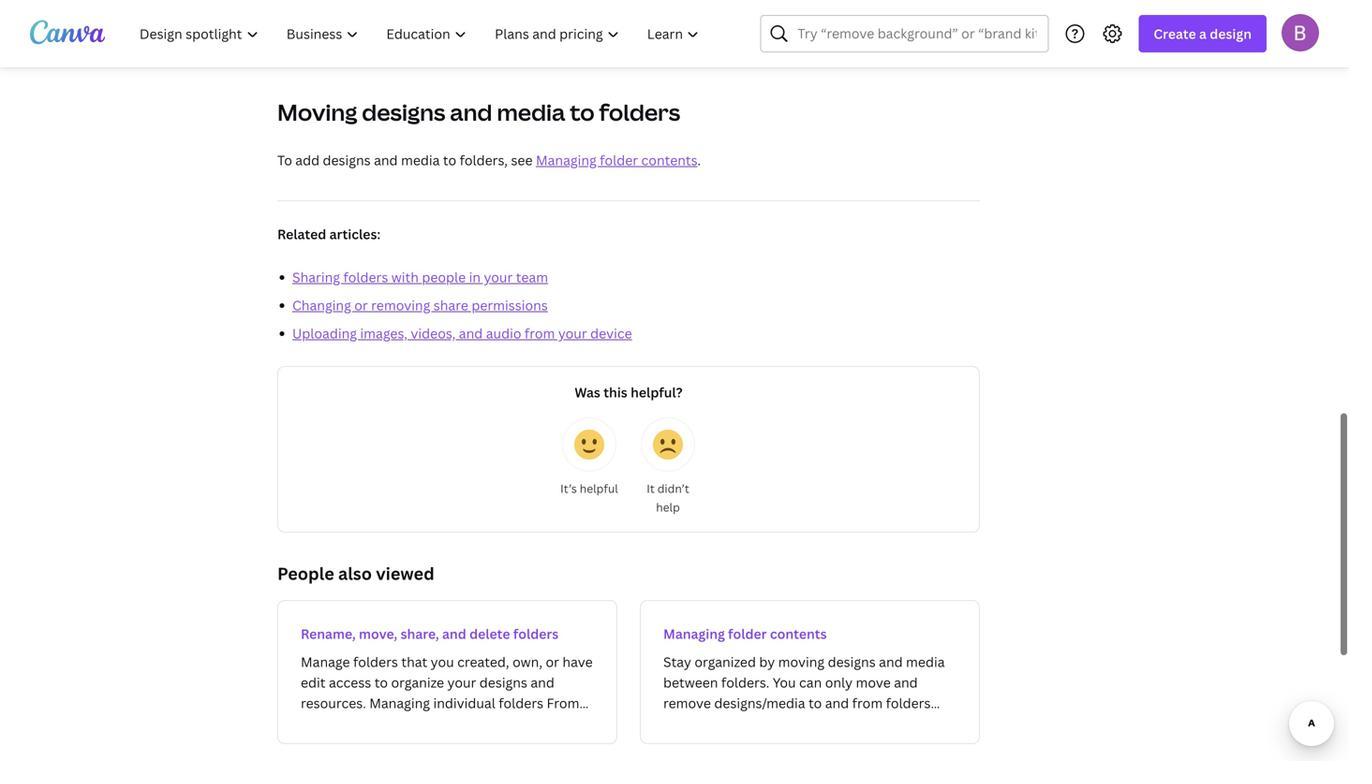 Task type: vqa. For each thing, say whether or not it's contained in the screenshot.
SAML
no



Task type: describe. For each thing, give the bounding box(es) containing it.
images,
[[360, 325, 408, 342]]

😔 image
[[653, 430, 683, 460]]

with
[[391, 268, 419, 286]]

it's
[[560, 481, 577, 497]]

0 vertical spatial designs
[[362, 97, 445, 127]]

was this helpful?
[[575, 384, 683, 401]]

managing folder contents link for people also viewed
[[640, 601, 980, 745]]

managing folder contents
[[663, 625, 827, 643]]

Try "remove background" or "brand kit" search field
[[798, 16, 1036, 52]]

viewed
[[376, 563, 434, 586]]

helpful
[[580, 481, 618, 497]]

audio
[[486, 325, 521, 342]]

0 horizontal spatial contents
[[641, 151, 697, 169]]

share
[[434, 297, 468, 314]]

permissions
[[472, 297, 548, 314]]

1 vertical spatial to
[[443, 151, 456, 169]]

1 horizontal spatial to
[[570, 97, 595, 127]]

changing
[[292, 297, 351, 314]]

folders,
[[460, 151, 508, 169]]

uploading
[[292, 325, 357, 342]]

0 horizontal spatial folder
[[600, 151, 638, 169]]

it didn't help
[[647, 481, 689, 515]]

design
[[1210, 25, 1252, 43]]

1 vertical spatial designs
[[323, 151, 371, 169]]

rename,
[[301, 625, 356, 643]]

1 vertical spatial managing
[[663, 625, 725, 643]]

1 horizontal spatial media
[[497, 97, 565, 127]]

from
[[525, 325, 555, 342]]

1 vertical spatial folder
[[728, 625, 767, 643]]

and for media
[[374, 151, 398, 169]]

or
[[354, 297, 368, 314]]

moving designs and media to folders
[[277, 97, 680, 127]]

create a design
[[1154, 25, 1252, 43]]

also
[[338, 563, 372, 586]]

sharing folders with people in your team
[[292, 268, 548, 286]]

🙂 image
[[574, 430, 604, 460]]

and up folders,
[[450, 97, 492, 127]]

managing folder contents link for moving designs and media to folders
[[536, 151, 697, 169]]

this
[[604, 384, 627, 401]]

rename, move, share, and delete folders
[[301, 625, 559, 643]]

articles:
[[329, 225, 381, 243]]

sharing folders with people in your team link
[[292, 268, 548, 286]]

1 horizontal spatial your
[[558, 325, 587, 342]]

and for delete
[[442, 625, 466, 643]]

sharing
[[292, 268, 340, 286]]

a
[[1199, 25, 1207, 43]]

uploading images, videos, and audio from your device link
[[292, 325, 632, 342]]

was
[[575, 384, 600, 401]]

to add designs and media to folders, see managing folder contents .
[[277, 151, 701, 169]]

0 horizontal spatial managing
[[536, 151, 597, 169]]



Task type: locate. For each thing, give the bounding box(es) containing it.
removing
[[371, 297, 430, 314]]

1 horizontal spatial managing
[[663, 625, 725, 643]]

0 vertical spatial to
[[570, 97, 595, 127]]

uploading images, videos, and audio from your device
[[292, 325, 632, 342]]

1 horizontal spatial contents
[[770, 625, 827, 643]]

and left audio
[[459, 325, 483, 342]]

delete
[[469, 625, 510, 643]]

and right add
[[374, 151, 398, 169]]

create
[[1154, 25, 1196, 43]]

and right share,
[[442, 625, 466, 643]]

in
[[469, 268, 481, 286]]

0 vertical spatial media
[[497, 97, 565, 127]]

helpful?
[[631, 384, 683, 401]]

your
[[484, 268, 513, 286], [558, 325, 587, 342]]

create a design button
[[1139, 15, 1267, 52]]

0 horizontal spatial to
[[443, 151, 456, 169]]

to
[[277, 151, 292, 169]]

0 vertical spatial managing folder contents link
[[536, 151, 697, 169]]

people
[[422, 268, 466, 286]]

folder
[[600, 151, 638, 169], [728, 625, 767, 643]]

1 vertical spatial your
[[558, 325, 587, 342]]

rename, move, share, and delete folders link
[[277, 601, 617, 745]]

videos,
[[411, 325, 456, 342]]

1 horizontal spatial folders
[[513, 625, 559, 643]]

people
[[277, 563, 334, 586]]

see
[[511, 151, 533, 169]]

0 vertical spatial managing
[[536, 151, 597, 169]]

0 horizontal spatial media
[[401, 151, 440, 169]]

move,
[[359, 625, 397, 643]]

media left folders,
[[401, 151, 440, 169]]

team
[[516, 268, 548, 286]]

to
[[570, 97, 595, 127], [443, 151, 456, 169]]

1 vertical spatial media
[[401, 151, 440, 169]]

top level navigation element
[[127, 15, 715, 52]]

0 vertical spatial folders
[[599, 97, 680, 127]]

moving
[[277, 97, 357, 127]]

designs
[[362, 97, 445, 127], [323, 151, 371, 169]]

0 vertical spatial your
[[484, 268, 513, 286]]

0 vertical spatial folder
[[600, 151, 638, 169]]

folders
[[599, 97, 680, 127], [343, 268, 388, 286], [513, 625, 559, 643]]

bob builder image
[[1282, 14, 1319, 51]]

.
[[697, 151, 701, 169]]

didn't
[[657, 481, 689, 497]]

it's helpful
[[560, 481, 618, 497]]

2 vertical spatial folders
[[513, 625, 559, 643]]

managing folder contents link
[[536, 151, 697, 169], [640, 601, 980, 745]]

help
[[656, 500, 680, 515]]

related
[[277, 225, 326, 243]]

media
[[497, 97, 565, 127], [401, 151, 440, 169]]

0 horizontal spatial folders
[[343, 268, 388, 286]]

designs right add
[[323, 151, 371, 169]]

contents
[[641, 151, 697, 169], [770, 625, 827, 643]]

share,
[[401, 625, 439, 643]]

and
[[450, 97, 492, 127], [374, 151, 398, 169], [459, 325, 483, 342], [442, 625, 466, 643]]

your right the in
[[484, 268, 513, 286]]

2 horizontal spatial folders
[[599, 97, 680, 127]]

1 horizontal spatial folder
[[728, 625, 767, 643]]

folders for rename, move, share, and delete folders
[[513, 625, 559, 643]]

people also viewed
[[277, 563, 434, 586]]

1 vertical spatial folders
[[343, 268, 388, 286]]

add
[[295, 151, 320, 169]]

it
[[647, 481, 655, 497]]

managing
[[536, 151, 597, 169], [663, 625, 725, 643]]

1 vertical spatial managing folder contents link
[[640, 601, 980, 745]]

1 vertical spatial contents
[[770, 625, 827, 643]]

changing or removing share permissions
[[292, 297, 548, 314]]

folders for moving designs and media to folders
[[599, 97, 680, 127]]

device
[[590, 325, 632, 342]]

designs down top level navigation element
[[362, 97, 445, 127]]

your right from at the left top of the page
[[558, 325, 587, 342]]

media up 'see'
[[497, 97, 565, 127]]

0 horizontal spatial your
[[484, 268, 513, 286]]

0 vertical spatial contents
[[641, 151, 697, 169]]

and for audio
[[459, 325, 483, 342]]

changing or removing share permissions link
[[292, 297, 548, 314]]

related articles:
[[277, 225, 381, 243]]



